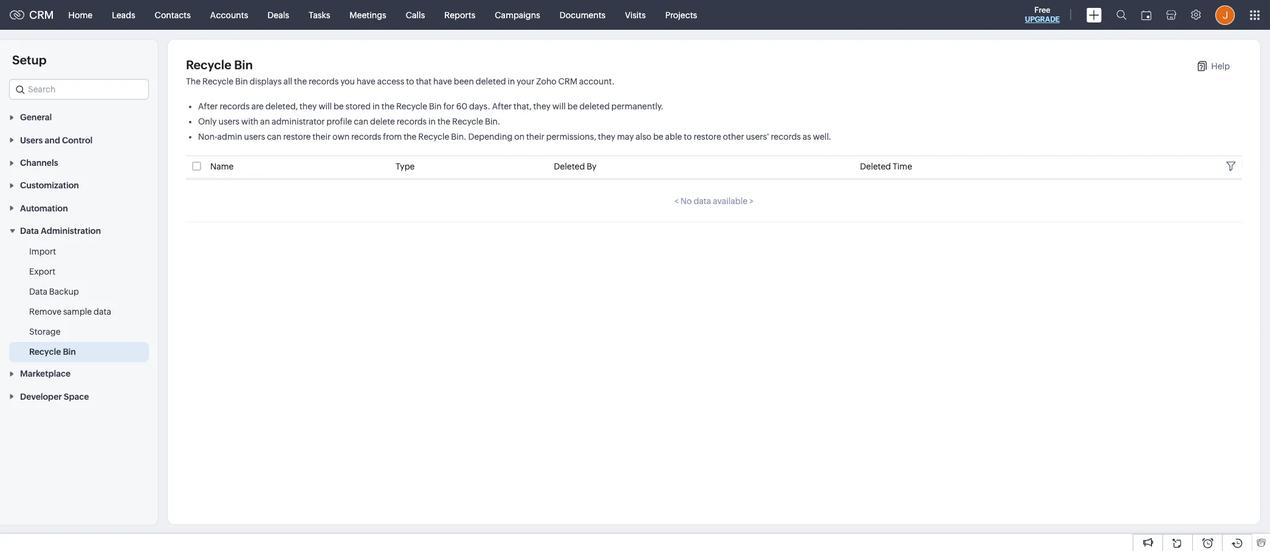 Task type: describe. For each thing, give the bounding box(es) containing it.
marketplace
[[20, 369, 71, 379]]

1 their from the left
[[313, 132, 331, 142]]

leads
[[112, 10, 135, 20]]

customization
[[20, 181, 79, 190]]

control
[[62, 135, 93, 145]]

data administration
[[20, 226, 101, 236]]

marketplace button
[[0, 362, 158, 385]]

profile image
[[1216, 5, 1235, 25]]

users and control
[[20, 135, 93, 145]]

meetings link
[[340, 0, 396, 29]]

export link
[[29, 266, 55, 278]]

calls link
[[396, 0, 435, 29]]

time
[[893, 162, 912, 171]]

bin up displays
[[234, 58, 253, 72]]

space
[[64, 392, 89, 402]]

general
[[20, 113, 52, 122]]

export
[[29, 267, 55, 277]]

2 will from the left
[[553, 102, 566, 111]]

calls
[[406, 10, 425, 20]]

visits
[[625, 10, 646, 20]]

2 restore from the left
[[694, 132, 721, 142]]

bin inside recycle bin link
[[63, 347, 76, 357]]

permanently.
[[612, 102, 664, 111]]

recycle down the 'that'
[[396, 102, 427, 111]]

deleted,
[[265, 102, 298, 111]]

access
[[377, 77, 404, 86]]

profile element
[[1208, 0, 1242, 29]]

zoho
[[536, 77, 557, 86]]

data backup link
[[29, 286, 79, 298]]

home
[[68, 10, 92, 20]]

the down for
[[438, 117, 451, 126]]

deals link
[[258, 0, 299, 29]]

1 will from the left
[[319, 102, 332, 111]]

delete
[[370, 117, 395, 126]]

tasks
[[309, 10, 330, 20]]

deals
[[268, 10, 289, 20]]

bin inside after records are deleted, they will be stored in the recycle bin for 60 days. after that, they will be deleted permanently. only users with an administrator profile can delete records in the recycle bin. non-admin users can restore their own records from the recycle bin. depending on their permissions, they may also be able to restore other users' records as well.
[[429, 102, 442, 111]]

able
[[665, 132, 682, 142]]

recycle down '60'
[[452, 117, 483, 126]]

1 restore from the left
[[283, 132, 311, 142]]

free upgrade
[[1025, 5, 1060, 24]]

crm inside recycle bin the recycle bin displays all the records you have access to that have been deleted in your zoho crm account.
[[558, 77, 578, 86]]

search image
[[1117, 10, 1127, 20]]

you
[[340, 77, 355, 86]]

bin left displays
[[235, 77, 248, 86]]

available
[[713, 196, 748, 206]]

records up with
[[220, 102, 250, 111]]

recycle inside data administration "region"
[[29, 347, 61, 357]]

0 horizontal spatial be
[[334, 102, 344, 111]]

channels button
[[0, 151, 158, 174]]

records left as
[[771, 132, 801, 142]]

projects link
[[656, 0, 707, 29]]

depending
[[468, 132, 513, 142]]

recycle bin the recycle bin displays all the records you have access to that have been deleted in your zoho crm account.
[[186, 58, 615, 86]]

profile
[[327, 117, 352, 126]]

the up 'delete'
[[382, 102, 395, 111]]

deleted time
[[860, 162, 912, 171]]

non-
[[198, 132, 217, 142]]

general button
[[0, 106, 158, 128]]

automation button
[[0, 197, 158, 219]]

name
[[210, 162, 234, 171]]

campaigns link
[[485, 0, 550, 29]]

data administration region
[[0, 242, 158, 362]]

setup
[[12, 53, 47, 67]]

displays
[[250, 77, 282, 86]]

leads link
[[102, 0, 145, 29]]

developer space
[[20, 392, 89, 402]]

1 horizontal spatial can
[[354, 117, 368, 126]]

automation
[[20, 203, 68, 213]]

1 horizontal spatial they
[[533, 102, 551, 111]]

>
[[749, 196, 754, 206]]

2 after from the left
[[492, 102, 512, 111]]

to inside recycle bin the recycle bin displays all the records you have access to that have been deleted in your zoho crm account.
[[406, 77, 414, 86]]

documents
[[560, 10, 606, 20]]

also
[[636, 132, 652, 142]]

after records are deleted, they will be stored in the recycle bin for 60 days. after that, they will be deleted permanently. only users with an administrator profile can delete records in the recycle bin. non-admin users can restore their own records from the recycle bin. depending on their permissions, they may also be able to restore other users' records as well.
[[198, 102, 831, 142]]

contacts link
[[145, 0, 200, 29]]

sample
[[63, 307, 92, 317]]

reports
[[444, 10, 475, 20]]

2 have from the left
[[433, 77, 452, 86]]

well.
[[813, 132, 831, 142]]

0 horizontal spatial can
[[267, 132, 281, 142]]

been
[[454, 77, 474, 86]]

admin
[[217, 132, 242, 142]]

storage
[[29, 327, 61, 337]]

deleted for deleted time
[[860, 162, 891, 171]]

remove sample data link
[[29, 306, 111, 318]]

0 horizontal spatial they
[[300, 102, 317, 111]]

accounts link
[[200, 0, 258, 29]]

users'
[[746, 132, 769, 142]]

are
[[251, 102, 264, 111]]

1 have from the left
[[357, 77, 376, 86]]

users
[[20, 135, 43, 145]]

in inside recycle bin the recycle bin displays all the records you have access to that have been deleted in your zoho crm account.
[[508, 77, 515, 86]]

that
[[416, 77, 432, 86]]

to inside after records are deleted, they will be stored in the recycle bin for 60 days. after that, they will be deleted permanently. only users with an administrator profile can delete records in the recycle bin. non-admin users can restore their own records from the recycle bin. depending on their permissions, they may also be able to restore other users' records as well.
[[684, 132, 692, 142]]

accounts
[[210, 10, 248, 20]]

records down 'delete'
[[351, 132, 381, 142]]

home link
[[59, 0, 102, 29]]

records inside recycle bin the recycle bin displays all the records you have access to that have been deleted in your zoho crm account.
[[309, 77, 339, 86]]



Task type: vqa. For each thing, say whether or not it's contained in the screenshot.
the bottom NOV 22, 2023
no



Task type: locate. For each thing, give the bounding box(es) containing it.
administrator
[[272, 117, 325, 126]]

1 horizontal spatial in
[[429, 117, 436, 126]]

deleted
[[476, 77, 506, 86], [579, 102, 610, 111]]

data up import at top left
[[20, 226, 39, 236]]

will up profile
[[319, 102, 332, 111]]

<
[[675, 196, 679, 206]]

deleted inside recycle bin the recycle bin displays all the records you have access to that have been deleted in your zoho crm account.
[[476, 77, 506, 86]]

visits link
[[615, 0, 656, 29]]

deleted left by
[[554, 162, 585, 171]]

and
[[45, 135, 60, 145]]

remove
[[29, 307, 61, 317]]

deleted down 'account.'
[[579, 102, 610, 111]]

contacts
[[155, 10, 191, 20]]

1 vertical spatial can
[[267, 132, 281, 142]]

will
[[319, 102, 332, 111], [553, 102, 566, 111]]

campaigns
[[495, 10, 540, 20]]

recycle right "the"
[[202, 77, 234, 86]]

their left own
[[313, 132, 331, 142]]

bin. up depending
[[485, 117, 500, 126]]

be up profile
[[334, 102, 344, 111]]

1 vertical spatial deleted
[[579, 102, 610, 111]]

1 horizontal spatial data
[[694, 196, 711, 206]]

1 horizontal spatial users
[[244, 132, 265, 142]]

meetings
[[350, 10, 386, 20]]

0 vertical spatial data
[[694, 196, 711, 206]]

1 vertical spatial in
[[373, 102, 380, 111]]

the
[[186, 77, 201, 86]]

after up only
[[198, 102, 218, 111]]

0 vertical spatial bin.
[[485, 117, 500, 126]]

storage link
[[29, 326, 61, 338]]

other
[[723, 132, 744, 142]]

import link
[[29, 246, 56, 258]]

restore
[[283, 132, 311, 142], [694, 132, 721, 142]]

1 deleted from the left
[[554, 162, 585, 171]]

in down the 'that'
[[429, 117, 436, 126]]

to
[[406, 77, 414, 86], [684, 132, 692, 142]]

1 vertical spatial data
[[94, 307, 111, 317]]

1 horizontal spatial deleted
[[579, 102, 610, 111]]

permissions,
[[546, 132, 596, 142]]

records
[[309, 77, 339, 86], [220, 102, 250, 111], [397, 117, 427, 126], [351, 132, 381, 142], [771, 132, 801, 142]]

they right that,
[[533, 102, 551, 111]]

data
[[20, 226, 39, 236], [29, 287, 47, 297]]

the right from
[[404, 132, 417, 142]]

0 horizontal spatial crm
[[29, 9, 54, 21]]

backup
[[49, 287, 79, 297]]

2 horizontal spatial they
[[598, 132, 616, 142]]

crm left 'home' link
[[29, 9, 54, 21]]

deleted by
[[554, 162, 597, 171]]

2 deleted from the left
[[860, 162, 891, 171]]

1 horizontal spatial bin.
[[485, 117, 500, 126]]

1 horizontal spatial their
[[526, 132, 545, 142]]

None field
[[9, 79, 149, 100]]

data for sample
[[94, 307, 111, 317]]

account.
[[579, 77, 615, 86]]

recycle bin link
[[29, 346, 76, 358]]

after
[[198, 102, 218, 111], [492, 102, 512, 111]]

0 horizontal spatial in
[[373, 102, 380, 111]]

crm right zoho
[[558, 77, 578, 86]]

data administration button
[[0, 219, 158, 242]]

0 vertical spatial data
[[20, 226, 39, 236]]

the inside recycle bin the recycle bin displays all the records you have access to that have been deleted in your zoho crm account.
[[294, 77, 307, 86]]

1 horizontal spatial restore
[[694, 132, 721, 142]]

data for no
[[694, 196, 711, 206]]

days.
[[469, 102, 490, 111]]

1 vertical spatial data
[[29, 287, 47, 297]]

they up administrator
[[300, 102, 317, 111]]

data backup
[[29, 287, 79, 297]]

deleted right been
[[476, 77, 506, 86]]

that,
[[514, 102, 532, 111]]

2 horizontal spatial in
[[508, 77, 515, 86]]

by
[[587, 162, 597, 171]]

create menu image
[[1087, 8, 1102, 22]]

0 horizontal spatial have
[[357, 77, 376, 86]]

1 vertical spatial bin.
[[451, 132, 467, 142]]

0 horizontal spatial deleted
[[476, 77, 506, 86]]

0 horizontal spatial users
[[218, 117, 240, 126]]

users down with
[[244, 132, 265, 142]]

crm link
[[10, 9, 54, 21]]

free
[[1035, 5, 1051, 15]]

restore down administrator
[[283, 132, 311, 142]]

own
[[332, 132, 350, 142]]

2 vertical spatial in
[[429, 117, 436, 126]]

no
[[681, 196, 692, 206]]

for
[[444, 102, 455, 111]]

0 horizontal spatial their
[[313, 132, 331, 142]]

tasks link
[[299, 0, 340, 29]]

create menu element
[[1079, 0, 1109, 29]]

will down zoho
[[553, 102, 566, 111]]

0 vertical spatial users
[[218, 117, 240, 126]]

1 horizontal spatial to
[[684, 132, 692, 142]]

data inside "dropdown button"
[[20, 226, 39, 236]]

0 horizontal spatial restore
[[283, 132, 311, 142]]

deleted for deleted by
[[554, 162, 585, 171]]

1 vertical spatial crm
[[558, 77, 578, 86]]

1 horizontal spatial be
[[568, 102, 578, 111]]

users and control button
[[0, 128, 158, 151]]

bin.
[[485, 117, 500, 126], [451, 132, 467, 142]]

calendar image
[[1141, 10, 1152, 20]]

users
[[218, 117, 240, 126], [244, 132, 265, 142]]

0 horizontal spatial after
[[198, 102, 218, 111]]

bin. down '60'
[[451, 132, 467, 142]]

the right all
[[294, 77, 307, 86]]

can
[[354, 117, 368, 126], [267, 132, 281, 142]]

be up permissions,
[[568, 102, 578, 111]]

data right no
[[694, 196, 711, 206]]

the
[[294, 77, 307, 86], [382, 102, 395, 111], [438, 117, 451, 126], [404, 132, 417, 142]]

Search text field
[[10, 80, 148, 99]]

after left that,
[[492, 102, 512, 111]]

they left the may
[[598, 132, 616, 142]]

0 horizontal spatial will
[[319, 102, 332, 111]]

0 vertical spatial deleted
[[476, 77, 506, 86]]

your
[[517, 77, 535, 86]]

in left your
[[508, 77, 515, 86]]

be
[[334, 102, 344, 111], [568, 102, 578, 111], [653, 132, 664, 142]]

deleted left time
[[860, 162, 891, 171]]

their
[[313, 132, 331, 142], [526, 132, 545, 142]]

deleted
[[554, 162, 585, 171], [860, 162, 891, 171]]

records left you
[[309, 77, 339, 86]]

only
[[198, 117, 217, 126]]

recycle
[[186, 58, 231, 72], [202, 77, 234, 86], [396, 102, 427, 111], [452, 117, 483, 126], [418, 132, 449, 142], [29, 347, 61, 357]]

data down the export link
[[29, 287, 47, 297]]

with
[[241, 117, 259, 126]]

their right on
[[526, 132, 545, 142]]

recycle bin
[[29, 347, 76, 357]]

may
[[617, 132, 634, 142]]

in
[[508, 77, 515, 86], [373, 102, 380, 111], [429, 117, 436, 126]]

can down stored
[[354, 117, 368, 126]]

1 horizontal spatial after
[[492, 102, 512, 111]]

0 horizontal spatial data
[[94, 307, 111, 317]]

0 horizontal spatial to
[[406, 77, 414, 86]]

in up 'delete'
[[373, 102, 380, 111]]

1 vertical spatial to
[[684, 132, 692, 142]]

have right the 'that'
[[433, 77, 452, 86]]

administration
[[41, 226, 101, 236]]

remove sample data
[[29, 307, 111, 317]]

2 horizontal spatial be
[[653, 132, 664, 142]]

developer space button
[[0, 385, 158, 408]]

2 their from the left
[[526, 132, 545, 142]]

deleted inside after records are deleted, they will be stored in the recycle bin for 60 days. after that, they will be deleted permanently. only users with an administrator profile can delete records in the recycle bin. non-admin users can restore their own records from the recycle bin. depending on their permissions, they may also be able to restore other users' records as well.
[[579, 102, 610, 111]]

help
[[1212, 61, 1230, 71]]

search element
[[1109, 0, 1134, 30]]

have right you
[[357, 77, 376, 86]]

bin left for
[[429, 102, 442, 111]]

import
[[29, 247, 56, 257]]

customization button
[[0, 174, 158, 197]]

documents link
[[550, 0, 615, 29]]

1 horizontal spatial crm
[[558, 77, 578, 86]]

recycle down for
[[418, 132, 449, 142]]

0 vertical spatial to
[[406, 77, 414, 86]]

to left the 'that'
[[406, 77, 414, 86]]

be right 'also'
[[653, 132, 664, 142]]

from
[[383, 132, 402, 142]]

data inside "region"
[[29, 287, 47, 297]]

all
[[283, 77, 292, 86]]

users up "admin"
[[218, 117, 240, 126]]

upgrade
[[1025, 15, 1060, 24]]

0 horizontal spatial bin.
[[451, 132, 467, 142]]

have
[[357, 77, 376, 86], [433, 77, 452, 86]]

data right the sample on the left bottom
[[94, 307, 111, 317]]

data for data administration
[[20, 226, 39, 236]]

records up from
[[397, 117, 427, 126]]

< no data available >
[[675, 196, 754, 206]]

1 vertical spatial users
[[244, 132, 265, 142]]

0 horizontal spatial deleted
[[554, 162, 585, 171]]

recycle down storage link on the bottom of the page
[[29, 347, 61, 357]]

0 vertical spatial crm
[[29, 9, 54, 21]]

as
[[803, 132, 811, 142]]

0 vertical spatial can
[[354, 117, 368, 126]]

data inside "link"
[[94, 307, 111, 317]]

reports link
[[435, 0, 485, 29]]

1 horizontal spatial will
[[553, 102, 566, 111]]

restore left other
[[694, 132, 721, 142]]

an
[[260, 117, 270, 126]]

bin up marketplace dropdown button
[[63, 347, 76, 357]]

developer
[[20, 392, 62, 402]]

1 after from the left
[[198, 102, 218, 111]]

1 horizontal spatial deleted
[[860, 162, 891, 171]]

to right able
[[684, 132, 692, 142]]

data for data backup
[[29, 287, 47, 297]]

1 horizontal spatial have
[[433, 77, 452, 86]]

recycle up "the"
[[186, 58, 231, 72]]

0 vertical spatial in
[[508, 77, 515, 86]]

can down an
[[267, 132, 281, 142]]



